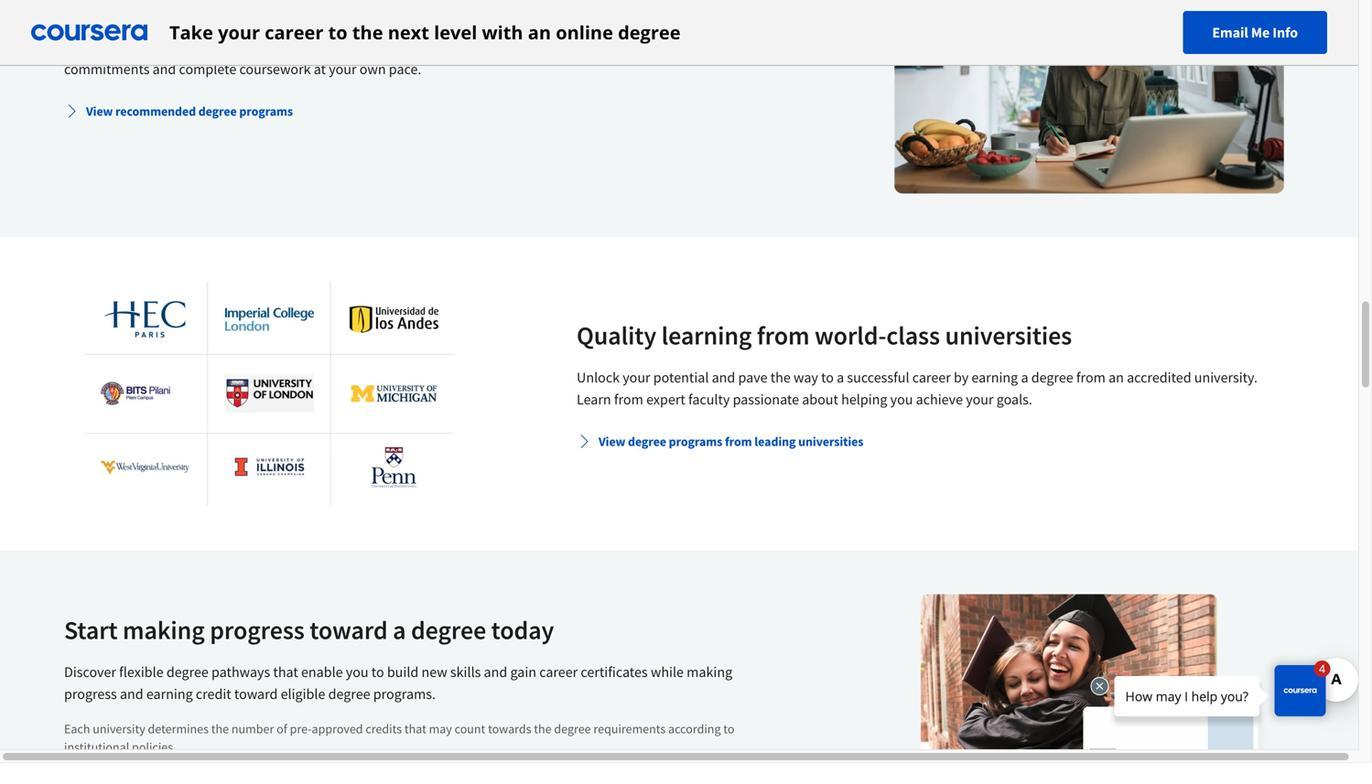Task type: describe. For each thing, give the bounding box(es) containing it.
info
[[1273, 23, 1299, 42]]

take
[[169, 20, 213, 45]]

view recommended degree programs button
[[57, 95, 300, 128]]

potential
[[654, 369, 709, 387]]

leading
[[755, 434, 796, 450]]

1 horizontal spatial online
[[556, 20, 614, 45]]

quality learning from world-class universities
[[577, 320, 1073, 352]]

and down 100%
[[153, 60, 176, 78]]

way
[[794, 369, 819, 387]]

university
[[93, 721, 145, 738]]

view degree programs from leading universities button
[[570, 425, 871, 458]]

degree inside enroll in flexible, 100% online degree programs. set your own schedule to balance your work and personal commitments and complete coursework at your own pace.
[[247, 38, 289, 56]]

progress inside discover flexible degree pathways that enable you to build new skills and gain career certificates while making progress and earning credit toward eligible degree programs.
[[64, 686, 117, 704]]

toward inside discover flexible degree pathways that enable you to build new skills and gain career certificates while making progress and earning credit toward eligible degree programs.
[[234, 686, 278, 704]]

programs. inside discover flexible degree pathways that enable you to build new skills and gain career certificates while making progress and earning credit toward eligible degree programs.
[[373, 686, 436, 704]]

and left the gain
[[484, 664, 508, 682]]

university.
[[1195, 369, 1258, 387]]

balance
[[514, 38, 562, 56]]

0 vertical spatial making
[[123, 615, 205, 647]]

0 horizontal spatial a
[[393, 615, 406, 647]]

view for view recommended degree programs
[[86, 103, 113, 120]]

from up 'way' on the right
[[757, 320, 810, 352]]

world class universities such as hec paris imperial college london universidad de los andes bits pilani university of london university of michigan west virginia university university of illinois and university of pennsylvania image
[[74, 282, 464, 507]]

from right learn
[[614, 391, 644, 409]]

unlock your potential and pave the way to a successful career by earning a degree from an accredited university. learn from expert faculty passionate about helping you achieve your goals.
[[577, 369, 1258, 409]]

quality
[[577, 320, 657, 352]]

email me info button
[[1184, 11, 1328, 54]]

0 horizontal spatial own
[[360, 60, 386, 78]]

100%
[[169, 38, 203, 56]]

approved
[[312, 721, 363, 738]]

the right towards
[[534, 721, 552, 738]]

enroll
[[64, 38, 100, 56]]

earning inside discover flexible degree pathways that enable you to build new skills and gain career certificates while making progress and earning credit toward eligible degree programs.
[[146, 686, 193, 704]]

pre-
[[290, 721, 312, 738]]

work
[[596, 38, 627, 56]]

and right work
[[630, 38, 653, 56]]

pathways
[[212, 664, 270, 682]]

discover
[[64, 664, 116, 682]]

unlock
[[577, 369, 620, 387]]

by
[[954, 369, 969, 387]]

credits
[[366, 721, 402, 738]]

that inside each university determines the number of pre-approved credits that may count towards the degree requirements according to institutional policies.
[[405, 721, 427, 738]]

class
[[887, 320, 941, 352]]

with
[[482, 20, 524, 45]]

email me info
[[1213, 23, 1299, 42]]

world-
[[815, 320, 887, 352]]

towards
[[488, 721, 532, 738]]

level
[[434, 20, 477, 45]]

to inside unlock your potential and pave the way to a successful career by earning a degree from an accredited university. learn from expert faculty passionate about helping you achieve your goals.
[[822, 369, 834, 387]]

view degree programs from leading universities
[[599, 434, 864, 450]]

earning inside unlock your potential and pave the way to a successful career by earning a degree from an accredited university. learn from expert faculty passionate about helping you achieve your goals.
[[972, 369, 1019, 387]]

to inside enroll in flexible, 100% online degree programs. set your own schedule to balance your work and personal commitments and complete coursework at your own pace.
[[499, 38, 511, 56]]

earn credit image
[[895, 595, 1285, 764]]

learning
[[662, 320, 752, 352]]

me
[[1252, 23, 1270, 42]]

you inside discover flexible degree pathways that enable you to build new skills and gain career certificates while making progress and earning credit toward eligible degree programs.
[[346, 664, 369, 682]]

skills
[[451, 664, 481, 682]]

about
[[803, 391, 839, 409]]

and down flexible
[[120, 686, 143, 704]]

certificates
[[581, 664, 648, 682]]

degree inside dropdown button
[[198, 103, 237, 120]]

schedule
[[440, 38, 496, 56]]

discover flexible degree pathways that enable you to build new skills and gain career certificates while making progress and earning credit toward eligible degree programs.
[[64, 664, 733, 704]]

flexible
[[119, 664, 164, 682]]

start
[[64, 615, 118, 647]]

pave
[[739, 369, 768, 387]]

recommended
[[115, 103, 196, 120]]

eligible
[[281, 686, 326, 704]]

your left work
[[565, 38, 593, 56]]

according
[[669, 721, 721, 738]]

view for view degree programs from leading universities
[[599, 434, 626, 450]]

degree inside each university determines the number of pre-approved credits that may count towards the degree requirements according to institutional policies.
[[554, 721, 591, 738]]

while
[[651, 664, 684, 682]]

working adults image
[[895, 0, 1285, 194]]

coursera image
[[31, 18, 147, 47]]

new
[[422, 664, 448, 682]]

making inside discover flexible degree pathways that enable you to build new skills and gain career certificates while making progress and earning credit toward eligible degree programs.
[[687, 664, 733, 682]]

count
[[455, 721, 486, 738]]



Task type: locate. For each thing, give the bounding box(es) containing it.
next
[[388, 20, 429, 45]]

requirements
[[594, 721, 666, 738]]

passionate
[[733, 391, 800, 409]]

1 vertical spatial career
[[913, 369, 951, 387]]

0 horizontal spatial programs.
[[292, 38, 355, 56]]

0 vertical spatial own
[[411, 38, 437, 56]]

1 horizontal spatial view
[[599, 434, 626, 450]]

and inside unlock your potential and pave the way to a successful career by earning a degree from an accredited university. learn from expert faculty passionate about helping you achieve your goals.
[[712, 369, 736, 387]]

online inside enroll in flexible, 100% online degree programs. set your own schedule to balance your work and personal commitments and complete coursework at your own pace.
[[206, 38, 244, 56]]

1 horizontal spatial making
[[687, 664, 733, 682]]

at
[[314, 60, 326, 78]]

programs inside dropdown button
[[669, 434, 723, 450]]

1 horizontal spatial that
[[405, 721, 427, 738]]

faculty
[[689, 391, 730, 409]]

to right 'way' on the right
[[822, 369, 834, 387]]

0 vertical spatial career
[[265, 20, 324, 45]]

an left accredited
[[1109, 369, 1125, 387]]

from left leading
[[725, 434, 752, 450]]

0 horizontal spatial earning
[[146, 686, 193, 704]]

goals.
[[997, 391, 1033, 409]]

programs. down build
[[373, 686, 436, 704]]

0 horizontal spatial progress
[[64, 686, 117, 704]]

1 vertical spatial own
[[360, 60, 386, 78]]

0 vertical spatial programs.
[[292, 38, 355, 56]]

0 horizontal spatial you
[[346, 664, 369, 682]]

number
[[232, 721, 274, 738]]

0 horizontal spatial programs
[[239, 103, 293, 120]]

set
[[357, 38, 377, 56]]

0 horizontal spatial career
[[265, 20, 324, 45]]

email
[[1213, 23, 1249, 42]]

commitments
[[64, 60, 150, 78]]

you right enable
[[346, 664, 369, 682]]

universities inside dropdown button
[[799, 434, 864, 450]]

build
[[387, 664, 419, 682]]

making up flexible
[[123, 615, 205, 647]]

universities down about
[[799, 434, 864, 450]]

1 vertical spatial an
[[1109, 369, 1125, 387]]

pace.
[[389, 60, 422, 78]]

0 horizontal spatial an
[[528, 20, 551, 45]]

own down set at the left top
[[360, 60, 386, 78]]

0 horizontal spatial making
[[123, 615, 205, 647]]

0 vertical spatial progress
[[210, 615, 305, 647]]

0 vertical spatial toward
[[310, 615, 388, 647]]

toward
[[310, 615, 388, 647], [234, 686, 278, 704]]

1 horizontal spatial an
[[1109, 369, 1125, 387]]

that up eligible
[[273, 664, 298, 682]]

universities up by
[[946, 320, 1073, 352]]

from left accredited
[[1077, 369, 1106, 387]]

each
[[64, 721, 90, 738]]

view
[[86, 103, 113, 120], [599, 434, 626, 450]]

1 vertical spatial earning
[[146, 686, 193, 704]]

online up complete
[[206, 38, 244, 56]]

that inside discover flexible degree pathways that enable you to build new skills and gain career certificates while making progress and earning credit toward eligible degree programs.
[[273, 664, 298, 682]]

making
[[123, 615, 205, 647], [687, 664, 733, 682]]

achieve
[[916, 391, 964, 409]]

0 vertical spatial universities
[[946, 320, 1073, 352]]

degree inside unlock your potential and pave the way to a successful career by earning a degree from an accredited university. learn from expert faculty passionate about helping you achieve your goals.
[[1032, 369, 1074, 387]]

to inside each university determines the number of pre-approved credits that may count towards the degree requirements according to institutional policies.
[[724, 721, 735, 738]]

career
[[265, 20, 324, 45], [913, 369, 951, 387], [540, 664, 578, 682]]

programs inside dropdown button
[[239, 103, 293, 120]]

making right while
[[687, 664, 733, 682]]

the
[[352, 20, 383, 45], [771, 369, 791, 387], [211, 721, 229, 738], [534, 721, 552, 738]]

progress
[[210, 615, 305, 647], [64, 686, 117, 704]]

your
[[218, 20, 260, 45], [380, 38, 408, 56], [565, 38, 593, 56], [329, 60, 357, 78], [623, 369, 651, 387], [966, 391, 994, 409]]

a
[[837, 369, 845, 387], [1022, 369, 1029, 387], [393, 615, 406, 647]]

enroll in flexible, 100% online degree programs. set your own schedule to balance your work and personal commitments and complete coursework at your own pace.
[[64, 38, 710, 78]]

0 horizontal spatial online
[[206, 38, 244, 56]]

your up 'pace.'
[[380, 38, 408, 56]]

start making progress toward a degree today
[[64, 615, 554, 647]]

career up achieve
[[913, 369, 951, 387]]

to inside discover flexible degree pathways that enable you to build new skills and gain career certificates while making progress and earning credit toward eligible degree programs.
[[372, 664, 384, 682]]

that left may
[[405, 721, 427, 738]]

programs. inside enroll in flexible, 100% online degree programs. set your own schedule to balance your work and personal commitments and complete coursework at your own pace.
[[292, 38, 355, 56]]

and
[[630, 38, 653, 56], [153, 60, 176, 78], [712, 369, 736, 387], [484, 664, 508, 682], [120, 686, 143, 704]]

a up about
[[837, 369, 845, 387]]

view recommended degree programs
[[86, 103, 293, 120]]

2 vertical spatial career
[[540, 664, 578, 682]]

1 horizontal spatial programs
[[669, 434, 723, 450]]

2 horizontal spatial career
[[913, 369, 951, 387]]

0 horizontal spatial universities
[[799, 434, 864, 450]]

universities for view degree programs from leading universities
[[799, 434, 864, 450]]

from inside dropdown button
[[725, 434, 752, 450]]

view inside dropdown button
[[599, 434, 626, 450]]

your right take
[[218, 20, 260, 45]]

flexible,
[[118, 38, 166, 56]]

career right the gain
[[540, 664, 578, 682]]

0 vertical spatial view
[[86, 103, 113, 120]]

programs down coursework
[[239, 103, 293, 120]]

the left 'way' on the right
[[771, 369, 791, 387]]

0 vertical spatial earning
[[972, 369, 1019, 387]]

toward down pathways
[[234, 686, 278, 704]]

earning up the goals. on the right
[[972, 369, 1019, 387]]

1 vertical spatial view
[[599, 434, 626, 450]]

to
[[328, 20, 348, 45], [499, 38, 511, 56], [822, 369, 834, 387], [372, 664, 384, 682], [724, 721, 735, 738]]

programs.
[[292, 38, 355, 56], [373, 686, 436, 704]]

programs. up at
[[292, 38, 355, 56]]

1 horizontal spatial toward
[[310, 615, 388, 647]]

own up 'pace.'
[[411, 38, 437, 56]]

programs down faculty
[[669, 434, 723, 450]]

the left the number
[[211, 721, 229, 738]]

coursework
[[239, 60, 311, 78]]

accredited
[[1128, 369, 1192, 387]]

your down by
[[966, 391, 994, 409]]

career inside unlock your potential and pave the way to a successful career by earning a degree from an accredited university. learn from expert faculty passionate about helping you achieve your goals.
[[913, 369, 951, 387]]

gain
[[511, 664, 537, 682]]

0 horizontal spatial that
[[273, 664, 298, 682]]

1 horizontal spatial a
[[837, 369, 845, 387]]

1 vertical spatial progress
[[64, 686, 117, 704]]

of
[[277, 721, 287, 738]]

earning
[[972, 369, 1019, 387], [146, 686, 193, 704]]

1 horizontal spatial own
[[411, 38, 437, 56]]

a up build
[[393, 615, 406, 647]]

to left balance
[[499, 38, 511, 56]]

degree inside dropdown button
[[628, 434, 667, 450]]

progress up pathways
[[210, 615, 305, 647]]

enable
[[301, 664, 343, 682]]

0 vertical spatial programs
[[239, 103, 293, 120]]

expert
[[647, 391, 686, 409]]

0 vertical spatial an
[[528, 20, 551, 45]]

1 vertical spatial programs
[[669, 434, 723, 450]]

1 horizontal spatial career
[[540, 664, 578, 682]]

the left next at the left top of page
[[352, 20, 383, 45]]

1 vertical spatial making
[[687, 664, 733, 682]]

to left build
[[372, 664, 384, 682]]

policies.
[[132, 740, 176, 756]]

credit
[[196, 686, 231, 704]]

1 vertical spatial toward
[[234, 686, 278, 704]]

personal
[[656, 38, 710, 56]]

career up coursework
[[265, 20, 324, 45]]

to left set at the left top
[[328, 20, 348, 45]]

toward up enable
[[310, 615, 388, 647]]

an
[[528, 20, 551, 45], [1109, 369, 1125, 387]]

progress down discover on the bottom of the page
[[64, 686, 117, 704]]

an right the "with"
[[528, 20, 551, 45]]

your right at
[[329, 60, 357, 78]]

1 vertical spatial that
[[405, 721, 427, 738]]

your up expert
[[623, 369, 651, 387]]

online right the "with"
[[556, 20, 614, 45]]

own
[[411, 38, 437, 56], [360, 60, 386, 78]]

in
[[103, 38, 115, 56]]

1 horizontal spatial you
[[891, 391, 914, 409]]

may
[[429, 721, 452, 738]]

1 horizontal spatial earning
[[972, 369, 1019, 387]]

learn
[[577, 391, 612, 409]]

2 horizontal spatial a
[[1022, 369, 1029, 387]]

universities for quality learning from world-class universities
[[946, 320, 1073, 352]]

take your career to the next level with an online degree
[[169, 20, 681, 45]]

degree
[[618, 20, 681, 45], [247, 38, 289, 56], [198, 103, 237, 120], [1032, 369, 1074, 387], [628, 434, 667, 450], [411, 615, 487, 647], [167, 664, 209, 682], [328, 686, 371, 704], [554, 721, 591, 738]]

you inside unlock your potential and pave the way to a successful career by earning a degree from an accredited university. learn from expert faculty passionate about helping you achieve your goals.
[[891, 391, 914, 409]]

helping
[[842, 391, 888, 409]]

view inside dropdown button
[[86, 103, 113, 120]]

0 vertical spatial that
[[273, 664, 298, 682]]

a up the goals. on the right
[[1022, 369, 1029, 387]]

earning down flexible
[[146, 686, 193, 704]]

1 horizontal spatial universities
[[946, 320, 1073, 352]]

online
[[556, 20, 614, 45], [206, 38, 244, 56]]

institutional
[[64, 740, 129, 756]]

0 vertical spatial you
[[891, 391, 914, 409]]

to right "according"
[[724, 721, 735, 738]]

career inside discover flexible degree pathways that enable you to build new skills and gain career certificates while making progress and earning credit toward eligible degree programs.
[[540, 664, 578, 682]]

and up faculty
[[712, 369, 736, 387]]

an inside unlock your potential and pave the way to a successful career by earning a degree from an accredited university. learn from expert faculty passionate about helping you achieve your goals.
[[1109, 369, 1125, 387]]

0 horizontal spatial toward
[[234, 686, 278, 704]]

programs
[[239, 103, 293, 120], [669, 434, 723, 450]]

complete
[[179, 60, 237, 78]]

1 horizontal spatial progress
[[210, 615, 305, 647]]

view down commitments
[[86, 103, 113, 120]]

1 vertical spatial universities
[[799, 434, 864, 450]]

you
[[891, 391, 914, 409], [346, 664, 369, 682]]

you down successful
[[891, 391, 914, 409]]

1 vertical spatial programs.
[[373, 686, 436, 704]]

1 vertical spatial you
[[346, 664, 369, 682]]

successful
[[848, 369, 910, 387]]

view down learn
[[599, 434, 626, 450]]

from
[[757, 320, 810, 352], [1077, 369, 1106, 387], [614, 391, 644, 409], [725, 434, 752, 450]]

1 horizontal spatial programs.
[[373, 686, 436, 704]]

0 horizontal spatial view
[[86, 103, 113, 120]]

each university determines the number of pre-approved credits that may count towards the degree requirements according to institutional policies.
[[64, 721, 735, 756]]

determines
[[148, 721, 209, 738]]

today
[[492, 615, 554, 647]]

the inside unlock your potential and pave the way to a successful career by earning a degree from an accredited university. learn from expert faculty passionate about helping you achieve your goals.
[[771, 369, 791, 387]]

that
[[273, 664, 298, 682], [405, 721, 427, 738]]



Task type: vqa. For each thing, say whether or not it's contained in the screenshot.
universities to the right
yes



